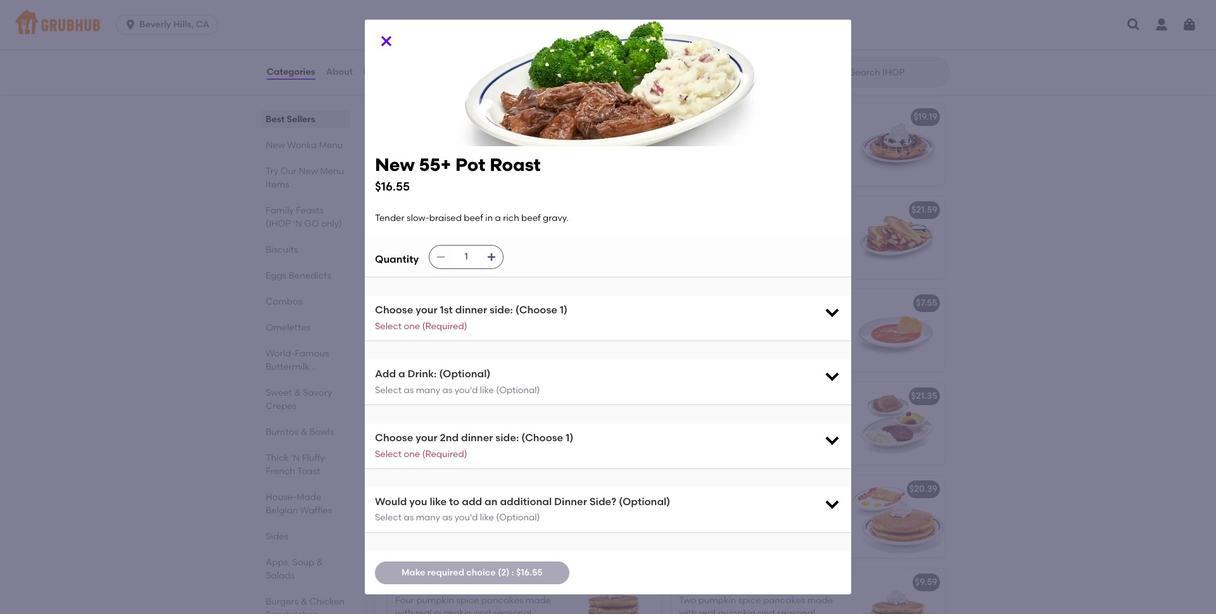 Task type: describe. For each thing, give the bounding box(es) containing it.
sellers
[[287, 114, 316, 125]]

cheesecake inside golden-brown belgian waffle filled with oreo® cookie pieces & topped with creamy cheesecake mousse, more oreo® cookie pieces & whipped topping.
[[734, 155, 786, 166]]

many inside would you like to add an additional dinner side? (optional) select as many as you'd like (optional)
[[416, 513, 440, 524]]

new nashville crispy chicken strips & fries
[[395, 298, 583, 309]]

select inside choose your 1st dinner side: (choose 1) select one (required)
[[375, 321, 402, 332]]

1 sauce. from the top
[[493, 329, 521, 340]]

& inside golden-brown belgian waffle topped with 4 buttermilk crispy chicken strips tossed in spicy nashville hot sauce & served with a side of ranch dressing.
[[481, 261, 487, 272]]

rich inside tender slow-braised beef in a rich beef gravy.
[[523, 409, 540, 420]]

beverly hills, ca button
[[116, 15, 223, 35]]

pot for new 55+ pot roast $16.55
[[456, 154, 486, 176]]

nashville inside five buttermilk crispy chicken strips tossed in nashville hot sauce. served with choice of dipping sauce.
[[436, 329, 474, 340]]

1) for choose your 2nd dinner side: (choose 1)
[[566, 432, 574, 444]]

mousse, inside golden-brown belgian waffle filled with oreo® cookie pieces & topped with creamy cheesecake mousse, more oreo® cookie pieces & whipped topping.
[[788, 155, 824, 166]]

many inside add a drink: (optional) select as many as you'd like (optional)
[[416, 385, 440, 396]]

1 vertical spatial $16.55
[[627, 391, 654, 402]]

0 vertical spatial soup
[[759, 298, 781, 309]]

strawberries
[[456, 155, 509, 166]]

2 up pork
[[751, 62, 756, 73]]

pancakes inside world-famous buttermilk pancakes sweet & savory crepes
[[266, 375, 308, 386]]

$19.19 for new strawberry cheesecake waffle
[[630, 112, 654, 123]]

0 horizontal spatial waffle
[[524, 112, 552, 123]]

svg image inside 'beverly hills, ca' button
[[124, 18, 137, 31]]

belgian for hot
[[460, 223, 492, 234]]

make required choice (2) : $16.55
[[402, 567, 543, 578]]

with inside five buttermilk crispy chicken strips tossed in nashville hot sauce. served with choice of dipping sauce.
[[395, 342, 413, 352]]

of inside five buttermilk crispy chicken strips tossed in nashville hot sauce. served with choice of dipping sauce.
[[447, 342, 455, 352]]

belgian for cookie
[[744, 130, 776, 140]]

spicy
[[496, 249, 518, 259]]

tomato
[[701, 298, 734, 309]]

free
[[799, 422, 815, 433]]

pumpkin spice pancake combo
[[679, 484, 819, 495]]

with inside the warm & flaky buttermilk biscuit served with whipped real butter.
[[426, 49, 444, 60]]

crispy inside golden-brown belgian waffle topped with 4 buttermilk crispy chicken strips tossed in spicy nashville hot sauce & served with a side of ranch dressing.
[[503, 236, 528, 246]]

crumble inside choice of belgian, strawberry cheesecake or oreo® cookie crumble waffle, 2 eggs* your way, 2 bacon strips or pork sausage links & hash browns.
[[679, 62, 717, 73]]

a inside add a drink: (optional) select as many as you'd like (optional)
[[399, 368, 405, 380]]

crepes
[[266, 401, 297, 412]]

new impossible™ plant-based sausage power combo image
[[850, 383, 945, 465]]

new wonka menu
[[266, 140, 343, 151]]

as down to
[[443, 513, 453, 524]]

you'd inside add a drink: (optional) select as many as you'd like (optional)
[[455, 385, 478, 396]]

0 vertical spatial waffles
[[524, 205, 557, 216]]

hash
[[679, 88, 700, 99]]

& inside apps, soup & salads
[[317, 558, 324, 568]]

1 vertical spatial combo
[[881, 391, 913, 402]]

creamy
[[679, 316, 714, 327]]

creamy tomato basil soup topped with a decadent four-cheese crisp.
[[679, 316, 828, 340]]

topped for golden-brown belgian waffle topped with 4 buttermilk crispy chicken strips tossed in spicy nashville hot sauce & served with a side of ranch dressing.
[[395, 236, 427, 246]]

new for new impossible™ sausage patties from plants (2)
[[395, 484, 415, 495]]

(required) for 1st
[[422, 321, 467, 332]]

2 vertical spatial like
[[480, 513, 494, 524]]

'n inside family feasts (ihop 'n go only)
[[294, 219, 303, 229]]

world-
[[266, 348, 295, 359]]

decadent
[[707, 329, 750, 340]]

biscuits
[[266, 245, 299, 255]]

house-made belgian waffles
[[266, 492, 333, 516]]

choose for choose your 1st dinner side: (choose 1)
[[375, 304, 413, 316]]

1 horizontal spatial choice
[[467, 567, 496, 578]]

hot inside five buttermilk crispy chicken strips tossed in nashville hot sauce. served with choice of dipping sauce.
[[476, 329, 491, 340]]

$16.55 inside new 55+ pot roast $16.55
[[375, 179, 410, 194]]

four-
[[752, 329, 772, 340]]

additional
[[500, 496, 552, 508]]

0 vertical spatial cookie
[[732, 143, 761, 153]]

$7.55
[[916, 298, 938, 309]]

in inside five buttermilk crispy chicken strips tossed in nashville hot sauce. served with choice of dipping sauce.
[[426, 329, 433, 340]]

real inside the warm & flaky buttermilk biscuit served with whipped real butter.
[[486, 49, 502, 60]]

choice inside 2  impossible™ plant-based sausages, scrambled cage-free egg whites, seasonal fresh fruit & choice of 2 protein pancakes or multigrain toast.
[[803, 435, 832, 446]]

chicken inside burgers & chicken sandwiches
[[310, 597, 345, 608]]

thick 'n fluffy french toast
[[266, 453, 325, 477]]

$9.59
[[915, 577, 938, 588]]

a right hot
[[495, 213, 501, 224]]

ca
[[196, 19, 209, 30]]

2nd
[[440, 432, 459, 444]]

plants
[[567, 484, 594, 495]]

1 vertical spatial oreo®
[[704, 168, 735, 179]]

spice for pumpkin spice pancakes - (short stack)
[[720, 577, 744, 588]]

& inside golden-brown belgian waffle topped with creamy cheesecake mousse, fresh strawberries & whipped topping.
[[511, 155, 518, 166]]

belgian for cheesecake
[[460, 130, 492, 140]]

made
[[297, 492, 322, 503]]

2 up 'toast.'
[[690, 448, 695, 458]]

protein
[[697, 448, 728, 458]]

your inside choice of belgian, strawberry cheesecake or oreo® cookie crumble waffle, 2 eggs* your way, 2 bacon strips or pork sausage links & hash browns.
[[785, 62, 804, 73]]

& inside burgers & chicken sandwiches
[[301, 597, 308, 608]]

nashville down the ranch
[[417, 298, 457, 309]]

go
[[305, 219, 320, 229]]

an
[[485, 496, 498, 508]]

omelettes
[[266, 323, 311, 333]]

1) for choose your 1st dinner side: (choose 1)
[[560, 304, 568, 316]]

0 vertical spatial buttermilk
[[417, 19, 462, 29]]

pancakes inside 2  impossible™ plant-based sausages, scrambled cage-free egg whites, seasonal fresh fruit & choice of 2 protein pancakes or multigrain toast.
[[730, 448, 772, 458]]

new tomato basil soup
[[679, 298, 781, 309]]

of inside golden-brown belgian waffle topped with 4 buttermilk crispy chicken strips tossed in spicy nashville hot sauce & served with a side of ranch dressing.
[[415, 274, 424, 285]]

0 vertical spatial braised
[[429, 213, 462, 224]]

burritos & bowls
[[266, 427, 334, 438]]

1 vertical spatial or
[[734, 75, 743, 86]]

sausage
[[767, 75, 803, 86]]

menu inside try our new menu items
[[321, 166, 344, 177]]

tossed inside five buttermilk crispy chicken strips tossed in nashville hot sauce. served with choice of dipping sauce.
[[395, 329, 424, 340]]

hot inside golden-brown belgian waffle topped with 4 buttermilk crispy chicken strips tossed in spicy nashville hot sauce & served with a side of ranch dressing.
[[436, 261, 450, 272]]

2  impossible™ plant-based sausages, scrambled cage-free egg whites, seasonal fresh fruit & choice of 2 protein pancakes or multigrain toast.
[[679, 409, 834, 471]]

eggs benedicts
[[266, 271, 332, 281]]

svg image right free
[[824, 432, 841, 449]]

1st
[[440, 304, 453, 316]]

two
[[679, 595, 696, 606]]

0 vertical spatial sausage
[[812, 391, 850, 402]]

side
[[395, 274, 413, 285]]

best sellers
[[266, 114, 316, 125]]

egg
[[817, 422, 834, 433]]

house-
[[266, 492, 297, 503]]

of inside choice of belgian, strawberry cheesecake or oreo® cookie crumble waffle, 2 eggs* your way, 2 bacon strips or pork sausage links & hash browns.
[[712, 37, 721, 47]]

new nashville hot chicken & waffles
[[395, 205, 557, 216]]

0 horizontal spatial rich
[[503, 213, 519, 224]]

svg image up $17.99 on the bottom right of the page
[[637, 534, 653, 550]]

0 vertical spatial (2)
[[596, 484, 608, 495]]

new 55+ pot roast image
[[566, 383, 661, 465]]

new 55+ pot roast
[[395, 391, 477, 402]]

pumpkin spice pancake combo image
[[850, 476, 945, 558]]

fresh inside golden-brown belgian waffle topped with creamy cheesecake mousse, fresh strawberries & whipped topping.
[[433, 155, 454, 166]]

burritos
[[266, 427, 299, 438]]

select inside choose your 2nd dinner side: (choose 1) select one (required)
[[375, 449, 402, 460]]

and for two pumpkin spice pancakes made with real pumpkin and seasona
[[758, 608, 775, 615]]

& inside 2  impossible™ plant-based sausages, scrambled cage-free egg whites, seasonal fresh fruit & choice of 2 protein pancakes or multigrain toast.
[[794, 435, 801, 446]]

crispy inside five buttermilk crispy chicken strips tossed in nashville hot sauce. served with choice of dipping sauce.
[[460, 316, 486, 327]]

impossible™ for plant-
[[701, 391, 753, 402]]

0 horizontal spatial cheesecake
[[467, 112, 522, 123]]

stack) for pumpkin spice pancakes - (full stack)
[[533, 577, 562, 588]]

golden- for strawberry
[[395, 130, 431, 140]]

burgers & chicken sandwiches
[[266, 597, 345, 615]]

waffle for chicken
[[494, 223, 521, 234]]

warm
[[395, 37, 422, 47]]

tossed inside golden-brown belgian waffle topped with 4 buttermilk crispy chicken strips tossed in spicy nashville hot sauce & served with a side of ranch dressing.
[[456, 249, 484, 259]]

made for four pumpkin spice pancakes made with real pumpkin and seasona
[[526, 595, 551, 606]]

1 horizontal spatial $16.55
[[516, 567, 543, 578]]

choose your 1st dinner side: (choose 1) select one (required)
[[375, 304, 568, 332]]

soup
[[772, 316, 793, 327]]

about
[[326, 66, 353, 77]]

belgian,
[[723, 37, 757, 47]]

new for new strawberry cheesecake waffle
[[395, 112, 415, 123]]

strips inside golden-brown belgian waffle topped with 4 buttermilk crispy chicken strips tossed in spicy nashville hot sauce & served with a side of ranch dressing.
[[431, 249, 454, 259]]

topped for creamy tomato basil soup topped with a decadent four-cheese crisp.
[[795, 316, 827, 327]]

pumpkin spice pancakes - (full stack)
[[395, 577, 562, 588]]

brown for 4
[[431, 223, 458, 234]]

buttermilk inside golden-brown belgian waffle topped with 4 buttermilk crispy chicken strips tossed in spicy nashville hot sauce & served with a side of ranch dressing.
[[457, 236, 501, 246]]

brown for creamy
[[431, 130, 458, 140]]

0 vertical spatial oreo®
[[699, 143, 730, 153]]

to
[[449, 496, 460, 508]]

chicken inside golden-brown belgian waffle topped with 4 buttermilk crispy chicken strips tossed in spicy nashville hot sauce & served with a side of ranch dressing.
[[395, 249, 429, 259]]

eggs
[[266, 271, 287, 281]]

topped inside golden-brown belgian waffle filled with oreo® cookie pieces & topped with creamy cheesecake mousse, more oreo® cookie pieces & whipped topping.
[[802, 143, 834, 153]]

pancakes for four pumpkin spice pancakes made with real pumpkin and seasona
[[481, 595, 524, 606]]

0 vertical spatial slow-
[[407, 213, 429, 224]]

new waffle combo
[[679, 19, 764, 29]]

0 vertical spatial combo
[[732, 19, 764, 29]]

chicken inside five buttermilk crispy chicken strips tossed in nashville hot sauce. served with choice of dipping sauce.
[[488, 316, 521, 327]]

biscuit
[[503, 37, 531, 47]]

0 vertical spatial or
[[735, 49, 744, 60]]

1 vertical spatial sausage
[[472, 484, 510, 495]]

0 vertical spatial pieces
[[763, 143, 791, 153]]

whites,
[[679, 435, 709, 446]]

creamy inside golden-brown belgian waffle filled with oreo® cookie pieces & topped with creamy cheesecake mousse, more oreo® cookie pieces & whipped topping.
[[699, 155, 732, 166]]

(optional) down served
[[496, 385, 540, 396]]

warm & flaky buttermilk biscuit served with whipped real butter.
[[395, 37, 533, 60]]

pumpkin spice pancakes - (short stack) image
[[850, 569, 945, 615]]

(optional) down the $8.75
[[619, 496, 671, 508]]

as up 2nd
[[443, 385, 453, 396]]

2 right way,
[[828, 62, 833, 73]]

more
[[679, 168, 702, 179]]

only)
[[322, 219, 342, 229]]

in inside golden-brown belgian waffle topped with 4 buttermilk crispy chicken strips tossed in spicy nashville hot sauce & served with a side of ranch dressing.
[[486, 249, 494, 259]]

'n inside thick 'n fluffy french toast
[[291, 453, 300, 464]]

strawberry inside choice of belgian, strawberry cheesecake or oreo® cookie crumble waffle, 2 eggs* your way, 2 bacon strips or pork sausage links & hash browns.
[[760, 37, 807, 47]]

whipped inside golden-brown belgian waffle topped with creamy cheesecake mousse, fresh strawberries & whipped topping.
[[395, 168, 433, 179]]

belgian inside house-made belgian waffles
[[266, 506, 298, 516]]

55+ for new 55+ pot roast $16.55
[[419, 154, 451, 176]]

with inside creamy tomato basil soup topped with a decadent four-cheese crisp.
[[679, 329, 697, 340]]

ranch
[[426, 274, 451, 285]]

pot for new 55+ pot roast
[[435, 391, 450, 402]]

strips
[[527, 298, 552, 309]]

in right hot
[[486, 213, 493, 224]]

with inside golden-brown belgian waffle topped with creamy cheesecake mousse, fresh strawberries & whipped topping.
[[429, 143, 447, 153]]

55+ for new 55+ pot roast
[[417, 391, 433, 402]]

1 vertical spatial cookie
[[737, 168, 765, 179]]

our
[[281, 166, 297, 177]]

new for new oreo® cookie crumble waffle
[[679, 112, 699, 123]]

your for choose your 2nd dinner side: (choose 1)
[[416, 432, 438, 444]]

1 horizontal spatial waffle
[[701, 19, 729, 29]]

or inside 2  impossible™ plant-based sausages, scrambled cage-free egg whites, seasonal fresh fruit & choice of 2 protein pancakes or multigrain toast.
[[774, 448, 783, 458]]

a inside golden-brown belgian waffle topped with 4 buttermilk crispy chicken strips tossed in spicy nashville hot sauce & served with a side of ranch dressing.
[[540, 261, 546, 272]]

roast for new 55+ pot roast
[[452, 391, 477, 402]]

2 sauce. from the top
[[492, 342, 521, 352]]

made for two pumpkin spice pancakes made with real pumpkin and seasona
[[808, 595, 833, 606]]

feasts
[[296, 205, 324, 216]]

apps,
[[266, 558, 291, 568]]

spice for pumpkin spice pancakes - (full stack)
[[436, 577, 460, 588]]

1 horizontal spatial combo
[[786, 484, 819, 495]]

new nashville hot chicken & waffles image
[[566, 197, 661, 279]]

new 55+ pot roast $16.55
[[375, 154, 541, 194]]

fluffy
[[302, 453, 325, 464]]

of inside 2  impossible™ plant-based sausages, scrambled cage-free egg whites, seasonal fresh fruit & choice of 2 protein pancakes or multigrain toast.
[[679, 448, 688, 458]]

:
[[512, 567, 514, 578]]

0 vertical spatial tender
[[375, 213, 405, 224]]

fruit
[[775, 435, 792, 446]]

main navigation navigation
[[0, 0, 1217, 49]]

new for new nashville hot chicken & waffles
[[395, 205, 415, 216]]

1 vertical spatial pieces
[[767, 168, 796, 179]]

savory
[[303, 388, 333, 399]]

new nashville hot chicken melt image
[[850, 197, 945, 279]]

0 vertical spatial menu
[[319, 140, 343, 151]]

real for four pumpkin spice pancakes made with real pumpkin and seasona
[[415, 608, 432, 615]]

dinner
[[554, 496, 587, 508]]

a inside creamy tomato basil soup topped with a decadent four-cheese crisp.
[[699, 329, 705, 340]]

new nashville crispy chicken strips & fries image
[[566, 290, 661, 372]]

pancakes for two pumpkin spice pancakes made with real pumpkin and seasona
[[763, 595, 806, 606]]

$21.59
[[912, 205, 938, 216]]

with inside two pumpkin spice pancakes made with real pumpkin and seasona
[[679, 608, 697, 615]]

(optional) down dipping
[[439, 368, 491, 380]]

$21.59 button
[[672, 197, 945, 279]]

topping. inside golden-brown belgian waffle topped with creamy cheesecake mousse, fresh strawberries & whipped topping.
[[435, 168, 471, 179]]

new strawberry cheesecake waffle image
[[566, 103, 661, 186]]

pumpkin down pumpkin spice pancakes - (full stack)
[[434, 608, 472, 615]]

svg image right input item quantity number field
[[487, 252, 497, 263]]

oreo® inside choice of belgian, strawberry cheesecake or oreo® cookie crumble waffle, 2 eggs* your way, 2 bacon strips or pork sausage links & hash browns.
[[746, 49, 772, 60]]

basil
[[736, 298, 757, 309]]

with inside four pumpkin spice pancakes made with real pumpkin and seasona
[[395, 608, 413, 615]]

would
[[375, 496, 407, 508]]

filled
[[807, 130, 827, 140]]

spice for four
[[456, 595, 479, 606]]

select inside add a drink: (optional) select as many as you'd like (optional)
[[375, 385, 402, 396]]

(choose for choose your 2nd dinner side: (choose 1)
[[522, 432, 563, 444]]

gravy. inside tender slow-braised beef in a rich beef gravy.
[[417, 422, 443, 433]]

1 vertical spatial tender slow-braised beef in a rich beef gravy.
[[395, 409, 540, 433]]

dressing.
[[453, 274, 491, 285]]

1 vertical spatial oreo®
[[701, 112, 727, 123]]

sauce
[[453, 261, 479, 272]]

(optional) down the additional
[[496, 513, 540, 524]]

whipped inside the warm & flaky buttermilk biscuit served with whipped real butter.
[[446, 49, 484, 60]]

fresh inside 2  impossible™ plant-based sausages, scrambled cage-free egg whites, seasonal fresh fruit & choice of 2 protein pancakes or multigrain toast.
[[752, 435, 773, 446]]

one for 1st
[[404, 321, 420, 332]]

new impossible™ plant-based sausage power combo
[[679, 391, 913, 402]]

categories button
[[266, 49, 316, 95]]

nashville inside golden-brown belgian waffle topped with 4 buttermilk crispy chicken strips tossed in spicy nashville hot sauce & served with a side of ranch dressing.
[[395, 261, 434, 272]]

$5.75
[[632, 19, 654, 29]]

new for new impossible™ plant-based sausage power combo
[[679, 391, 699, 402]]

mousse, inside golden-brown belgian waffle topped with creamy cheesecake mousse, fresh strawberries & whipped topping.
[[395, 155, 431, 166]]

in inside tender slow-braised beef in a rich beef gravy.
[[506, 409, 513, 420]]



Task type: vqa. For each thing, say whether or not it's contained in the screenshot.
crisp.
yes



Task type: locate. For each thing, give the bounding box(es) containing it.
beef
[[464, 213, 483, 224], [521, 213, 541, 224], [484, 409, 504, 420], [395, 422, 415, 433]]

1 vertical spatial slow-
[[427, 409, 450, 420]]

1)
[[560, 304, 568, 316], [566, 432, 574, 444]]

combo down multigrain
[[786, 484, 819, 495]]

(2) left :
[[498, 567, 510, 578]]

0 horizontal spatial roast
[[452, 391, 477, 402]]

0 vertical spatial (required)
[[422, 321, 467, 332]]

(choose inside choose your 1st dinner side: (choose 1) select one (required)
[[516, 304, 558, 316]]

1 spice from the left
[[456, 595, 479, 606]]

about button
[[325, 49, 354, 95]]

- for (short
[[791, 577, 795, 588]]

creamy up strawberries
[[449, 143, 482, 153]]

choice inside five buttermilk crispy chicken strips tossed in nashville hot sauce. served with choice of dipping sauce.
[[415, 342, 445, 352]]

your for choose your 1st dinner side: (choose 1)
[[416, 304, 438, 316]]

1 horizontal spatial whipped
[[446, 49, 484, 60]]

pot down drink:
[[435, 391, 450, 402]]

0 horizontal spatial $19.19
[[630, 112, 654, 123]]

1 - from the left
[[507, 577, 511, 588]]

0 horizontal spatial hot
[[436, 261, 450, 272]]

world-famous buttermilk pancakes sweet & savory crepes
[[266, 348, 333, 412]]

waffles inside house-made belgian waffles
[[301, 506, 333, 516]]

your left 1st
[[416, 304, 438, 316]]

pumpkin for pumpkin spice pancakes - (full stack)
[[395, 577, 434, 588]]

1 vertical spatial menu
[[321, 166, 344, 177]]

Search IHOP search field
[[849, 67, 946, 79]]

golden-brown belgian waffle topped with creamy cheesecake mousse, fresh strawberries & whipped topping.
[[395, 130, 536, 179]]

choice
[[679, 37, 710, 47]]

waffle inside golden-brown belgian waffle filled with oreo® cookie pieces & topped with creamy cheesecake mousse, more oreo® cookie pieces & whipped topping.
[[778, 130, 804, 140]]

and inside four pumpkin spice pancakes made with real pumpkin and seasona
[[474, 608, 491, 615]]

0 horizontal spatial $16.55
[[375, 179, 410, 194]]

one inside choose your 1st dinner side: (choose 1) select one (required)
[[404, 321, 420, 332]]

dinner for 2nd
[[461, 432, 493, 444]]

1 vertical spatial cookie
[[729, 112, 760, 123]]

you'd down add
[[455, 513, 478, 524]]

0 vertical spatial strawberry
[[760, 37, 807, 47]]

choose inside choose your 1st dinner side: (choose 1) select one (required)
[[375, 304, 413, 316]]

select inside would you like to add an additional dinner side? (optional) select as many as you'd like (optional)
[[375, 513, 402, 524]]

buttermilk inside world-famous buttermilk pancakes sweet & savory crepes
[[266, 362, 310, 373]]

buttermilk inside the warm & flaky buttermilk biscuit served with whipped real butter.
[[457, 37, 501, 47]]

belgian down house-
[[266, 506, 298, 516]]

1 vertical spatial one
[[404, 449, 420, 460]]

impossible™
[[701, 391, 753, 402], [686, 409, 738, 420], [417, 484, 470, 495]]

impossible™ inside 2  impossible™ plant-based sausages, scrambled cage-free egg whites, seasonal fresh fruit & choice of 2 protein pancakes or multigrain toast.
[[686, 409, 738, 420]]

choose for choose your 2nd dinner side: (choose 1)
[[375, 432, 413, 444]]

svg image left beverly
[[124, 18, 137, 31]]

impossible™ for sausage
[[417, 484, 470, 495]]

choose down side
[[375, 304, 413, 316]]

pot
[[456, 154, 486, 176], [435, 391, 450, 402]]

items
[[266, 179, 290, 190]]

brown inside golden-brown belgian waffle topped with 4 buttermilk crispy chicken strips tossed in spicy nashville hot sauce & served with a side of ranch dressing.
[[431, 223, 458, 234]]

salads
[[266, 571, 295, 582]]

&
[[424, 37, 430, 47], [826, 75, 833, 86], [793, 143, 800, 153], [511, 155, 518, 166], [798, 168, 804, 179], [515, 205, 522, 216], [481, 261, 487, 272], [554, 298, 561, 309], [295, 388, 301, 399], [301, 427, 308, 438], [794, 435, 801, 446], [317, 558, 324, 568], [301, 597, 308, 608]]

gravy.
[[543, 213, 569, 224], [417, 422, 443, 433]]

required
[[428, 567, 464, 578]]

0 vertical spatial crispy
[[503, 236, 528, 246]]

1 vertical spatial buttermilk
[[266, 362, 310, 373]]

(full
[[513, 577, 531, 588]]

cookie inside choice of belgian, strawberry cheesecake or oreo® cookie crumble waffle, 2 eggs* your way, 2 bacon strips or pork sausage links & hash browns.
[[774, 49, 805, 60]]

(2)
[[596, 484, 608, 495], [498, 567, 510, 578]]

new tomato basil soup image
[[850, 290, 945, 372]]

cookie down browns.
[[729, 112, 760, 123]]

made inside four pumpkin spice pancakes made with real pumpkin and seasona
[[526, 595, 551, 606]]

buttermilk down world-
[[266, 362, 310, 373]]

1 horizontal spatial crispy
[[503, 236, 528, 246]]

cage-
[[773, 422, 799, 433]]

and
[[474, 608, 491, 615], [758, 608, 775, 615]]

golden-brown belgian waffle topped with 4 buttermilk crispy chicken strips tossed in spicy nashville hot sauce & served with a side of ranch dressing.
[[395, 223, 546, 285]]

roast
[[490, 154, 541, 176], [452, 391, 477, 402]]

new for new 55+ pot roast
[[395, 391, 415, 402]]

from
[[545, 484, 565, 495]]

spice down pumpkin spice pancakes - (full stack)
[[456, 595, 479, 606]]

of right side
[[415, 274, 424, 285]]

0 vertical spatial tender slow-braised beef in a rich beef gravy.
[[375, 213, 569, 224]]

1 horizontal spatial (2)
[[596, 484, 608, 495]]

combos
[[266, 297, 303, 307]]

0 horizontal spatial and
[[474, 608, 491, 615]]

cheesecake inside golden-brown belgian waffle topped with creamy cheesecake mousse, fresh strawberries & whipped topping.
[[484, 143, 536, 153]]

pumpkin right two
[[699, 595, 736, 606]]

2 select from the top
[[375, 385, 402, 396]]

pancake
[[746, 484, 784, 495]]

made
[[526, 595, 551, 606], [808, 595, 833, 606]]

new for new tomato basil soup
[[679, 298, 699, 309]]

new impossible™ sausage patties from plants (2) image
[[566, 476, 661, 558]]

1 vertical spatial (2)
[[498, 567, 510, 578]]

as down drink:
[[404, 385, 414, 396]]

crispy down crispy
[[460, 316, 486, 327]]

1) inside choose your 1st dinner side: (choose 1) select one (required)
[[560, 304, 568, 316]]

1 horizontal spatial tossed
[[456, 249, 484, 259]]

$19.19 for new oreo® cookie crumble waffle
[[914, 112, 938, 123]]

& inside world-famous buttermilk pancakes sweet & savory crepes
[[295, 388, 301, 399]]

svg image
[[124, 18, 137, 31], [487, 252, 497, 263], [824, 432, 841, 449], [637, 534, 653, 550]]

choice of belgian, strawberry cheesecake or oreo® cookie crumble waffle, 2 eggs* your way, 2 bacon strips or pork sausage links & hash browns.
[[679, 37, 833, 99]]

0 horizontal spatial whipped
[[395, 168, 433, 179]]

your inside choose your 2nd dinner side: (choose 1) select one (required)
[[416, 432, 438, 444]]

made down (short
[[808, 595, 833, 606]]

1 mousse, from the left
[[395, 155, 431, 166]]

0 horizontal spatial strips
[[431, 249, 454, 259]]

waffle left filled
[[778, 130, 804, 140]]

hills,
[[173, 19, 194, 30]]

1 horizontal spatial real
[[486, 49, 502, 60]]

spice left pancake
[[720, 484, 744, 495]]

real for two pumpkin spice pancakes made with real pumpkin and seasona
[[699, 608, 716, 615]]

a right the "add"
[[399, 368, 405, 380]]

spice for pumpkin spice pancake combo
[[720, 484, 744, 495]]

in up drink:
[[426, 329, 433, 340]]

made inside two pumpkin spice pancakes made with real pumpkin and seasona
[[808, 595, 833, 606]]

in left the spicy
[[486, 249, 494, 259]]

pancakes down pumpkin spice pancakes - (short stack)
[[763, 595, 806, 606]]

brown for oreo®
[[715, 130, 742, 140]]

waffle for crumble
[[778, 130, 804, 140]]

real
[[486, 49, 502, 60], [415, 608, 432, 615], [699, 608, 716, 615]]

choice
[[415, 342, 445, 352], [803, 435, 832, 446], [467, 567, 496, 578]]

of down new waffle combo
[[712, 37, 721, 47]]

pumpkin for pumpkin spice pancakes - (short stack)
[[679, 577, 717, 588]]

reviews
[[364, 66, 399, 77]]

new for new 55+ pot roast $16.55
[[375, 154, 415, 176]]

strawberry
[[760, 37, 807, 47], [417, 112, 465, 123]]

2
[[751, 62, 756, 73], [828, 62, 833, 73], [679, 409, 684, 420], [690, 448, 695, 458]]

spice for two
[[738, 595, 761, 606]]

2 and from the left
[[758, 608, 775, 615]]

& inside the warm & flaky buttermilk biscuit served with whipped real butter.
[[424, 37, 430, 47]]

waffle,
[[719, 62, 749, 73]]

nashville
[[417, 205, 457, 216], [395, 261, 434, 272], [417, 298, 457, 309], [436, 329, 474, 340]]

1 horizontal spatial oreo®
[[746, 49, 772, 60]]

and down pumpkin spice pancakes - (full stack)
[[474, 608, 491, 615]]

new inside try our new menu items
[[299, 166, 318, 177]]

1 horizontal spatial sausage
[[812, 391, 850, 402]]

golden- up quantity
[[395, 223, 431, 234]]

tender
[[375, 213, 405, 224], [395, 409, 425, 420]]

oreo® up the eggs*
[[746, 49, 772, 60]]

new waffle combo image
[[850, 10, 945, 93]]

1 and from the left
[[474, 608, 491, 615]]

1 stack) from the left
[[533, 577, 562, 588]]

(ihop
[[266, 219, 291, 229]]

belgian down new oreo® cookie crumble waffle
[[744, 130, 776, 140]]

pumpkin up the four on the bottom left
[[395, 577, 434, 588]]

cheesecake inside choice of belgian, strawberry cheesecake or oreo® cookie crumble waffle, 2 eggs* your way, 2 bacon strips or pork sausage links & hash browns.
[[679, 49, 733, 60]]

a up choose your 2nd dinner side: (choose 1) select one (required)
[[516, 409, 521, 420]]

$16.55
[[375, 179, 410, 194], [627, 391, 654, 402], [516, 567, 543, 578]]

like inside add a drink: (optional) select as many as you'd like (optional)
[[480, 385, 494, 396]]

0 vertical spatial sauce.
[[493, 329, 521, 340]]

your inside choose your 1st dinner side: (choose 1) select one (required)
[[416, 304, 438, 316]]

real inside four pumpkin spice pancakes made with real pumpkin and seasona
[[415, 608, 432, 615]]

0 horizontal spatial crispy
[[460, 316, 486, 327]]

choose left 2nd
[[375, 432, 413, 444]]

pumpkin spice pancakes - (short stack)
[[679, 577, 854, 588]]

chicken left strips
[[489, 298, 525, 309]]

made down (full on the bottom
[[526, 595, 551, 606]]

many down you
[[416, 513, 440, 524]]

many down drink:
[[416, 385, 440, 396]]

select down the "add"
[[375, 385, 402, 396]]

3 select from the top
[[375, 449, 402, 460]]

2 spice from the left
[[738, 595, 761, 606]]

choose inside choose your 2nd dinner side: (choose 1) select one (required)
[[375, 432, 413, 444]]

soup inside apps, soup & salads
[[293, 558, 315, 568]]

2 vertical spatial choice
[[467, 567, 496, 578]]

1) right strips
[[560, 304, 568, 316]]

waffle
[[494, 130, 521, 140], [778, 130, 804, 140], [494, 223, 521, 234]]

0 vertical spatial hot
[[436, 261, 450, 272]]

55+ down drink:
[[417, 391, 433, 402]]

1 vertical spatial side:
[[496, 432, 519, 444]]

wonka
[[288, 140, 317, 151]]

chicken up sandwiches
[[310, 597, 345, 608]]

chicken for waffle
[[477, 205, 513, 216]]

pot up hot
[[456, 154, 486, 176]]

0 vertical spatial fresh
[[433, 155, 454, 166]]

crispy
[[503, 236, 528, 246], [460, 316, 486, 327]]

waffle up strawberries
[[494, 130, 521, 140]]

2 mousse, from the left
[[788, 155, 824, 166]]

0 horizontal spatial oreo®
[[701, 112, 727, 123]]

slow- inside tender slow-braised beef in a rich beef gravy.
[[427, 409, 450, 420]]

soup up basil
[[759, 298, 781, 309]]

stack) right (short
[[825, 577, 854, 588]]

1 vertical spatial sauce.
[[492, 342, 521, 352]]

you'd
[[455, 385, 478, 396], [455, 513, 478, 524]]

side: inside choose your 1st dinner side: (choose 1) select one (required)
[[490, 304, 513, 316]]

0 horizontal spatial made
[[526, 595, 551, 606]]

1 many from the top
[[416, 385, 440, 396]]

or
[[735, 49, 744, 60], [734, 75, 743, 86], [774, 448, 783, 458]]

pumpkin up two
[[679, 577, 717, 588]]

like left to
[[430, 496, 447, 508]]

topped inside creamy tomato basil soup topped with a decadent four-cheese crisp.
[[795, 316, 827, 327]]

cheesecake up strawberries
[[467, 112, 522, 123]]

0 vertical spatial 55+
[[419, 154, 451, 176]]

1 made from the left
[[526, 595, 551, 606]]

(short
[[797, 577, 823, 588]]

and for four pumpkin spice pancakes made with real pumpkin and seasona
[[474, 608, 491, 615]]

buttermilk inside five buttermilk crispy chicken strips tossed in nashville hot sauce. served with choice of dipping sauce.
[[414, 316, 458, 327]]

2 stack) from the left
[[825, 577, 854, 588]]

pumpkin down 'toast.'
[[679, 484, 717, 495]]

real inside two pumpkin spice pancakes made with real pumpkin and seasona
[[699, 608, 716, 615]]

new buttermilk biscuit
[[395, 19, 494, 29]]

famous
[[295, 348, 330, 359]]

1 horizontal spatial pot
[[456, 154, 486, 176]]

like down an
[[480, 513, 494, 524]]

served
[[523, 329, 553, 340]]

waffle inside golden-brown belgian waffle topped with 4 buttermilk crispy chicken strips tossed in spicy nashville hot sauce & served with a side of ranch dressing.
[[494, 223, 521, 234]]

creamy inside golden-brown belgian waffle topped with creamy cheesecake mousse, fresh strawberries & whipped topping.
[[449, 143, 482, 153]]

add
[[375, 368, 396, 380]]

2 vertical spatial combo
[[786, 484, 819, 495]]

1 vertical spatial strawberry
[[417, 112, 465, 123]]

(required) down 1st
[[422, 321, 467, 332]]

(2) up side?
[[596, 484, 608, 495]]

like down dipping
[[480, 385, 494, 396]]

whipped
[[446, 49, 484, 60], [395, 168, 433, 179], [679, 181, 717, 192]]

1 horizontal spatial pancakes
[[462, 577, 505, 588]]

0 vertical spatial choice
[[415, 342, 445, 352]]

2 many from the top
[[416, 513, 440, 524]]

cookie
[[774, 49, 805, 60], [729, 112, 760, 123]]

0 horizontal spatial pot
[[435, 391, 450, 402]]

dinner for 1st
[[455, 304, 487, 316]]

multigrain
[[785, 448, 829, 458]]

nashville left hot
[[417, 205, 457, 216]]

cheesecake
[[484, 143, 536, 153], [734, 155, 786, 166]]

pumpkin spice pancakes - (full stack) image
[[566, 569, 661, 615]]

2 one from the top
[[404, 449, 420, 460]]

four pumpkin spice pancakes made with real pumpkin and seasona
[[395, 595, 551, 615]]

4 select from the top
[[375, 513, 402, 524]]

tossed up "sauce"
[[456, 249, 484, 259]]

topping. inside golden-brown belgian waffle filled with oreo® cookie pieces & topped with creamy cheesecake mousse, more oreo® cookie pieces & whipped topping.
[[719, 181, 755, 192]]

belgian inside golden-brown belgian waffle topped with 4 buttermilk crispy chicken strips tossed in spicy nashville hot sauce & served with a side of ranch dressing.
[[460, 223, 492, 234]]

(choose up from
[[522, 432, 563, 444]]

brown up 4 on the left top
[[431, 223, 458, 234]]

0 vertical spatial served
[[395, 49, 424, 60]]

pancakes down seasonal
[[730, 448, 772, 458]]

pieces
[[763, 143, 791, 153], [767, 168, 796, 179]]

spice inside two pumpkin spice pancakes made with real pumpkin and seasona
[[738, 595, 761, 606]]

1 vertical spatial hot
[[476, 329, 491, 340]]

1 vertical spatial rich
[[523, 409, 540, 420]]

0 vertical spatial tossed
[[456, 249, 484, 259]]

stack) for pumpkin spice pancakes - (short stack)
[[825, 577, 854, 588]]

crispy
[[459, 298, 487, 309]]

side: for 2nd
[[496, 432, 519, 444]]

waffles
[[524, 205, 557, 216], [301, 506, 333, 516]]

drink:
[[408, 368, 437, 380]]

1 vertical spatial fresh
[[752, 435, 773, 446]]

0 vertical spatial cheesecake
[[484, 143, 536, 153]]

waffle for waffle
[[494, 130, 521, 140]]

chicken for chicken
[[489, 298, 525, 309]]

1 horizontal spatial topping.
[[719, 181, 755, 192]]

fresh down scrambled
[[752, 435, 773, 446]]

spice
[[456, 595, 479, 606], [738, 595, 761, 606]]

topped up quantity
[[395, 236, 427, 246]]

like
[[480, 385, 494, 396], [430, 496, 447, 508], [480, 513, 494, 524]]

as down you
[[404, 513, 414, 524]]

1 vertical spatial your
[[416, 304, 438, 316]]

oreo®
[[746, 49, 772, 60], [701, 112, 727, 123]]

(choose for choose your 1st dinner side: (choose 1)
[[516, 304, 558, 316]]

spice up four pumpkin spice pancakes made with real pumpkin and seasona
[[436, 577, 460, 588]]

biscuit
[[464, 19, 494, 29]]

golden- for nashville
[[395, 223, 431, 234]]

2 horizontal spatial choice
[[803, 435, 832, 446]]

sausage up "egg"
[[812, 391, 850, 402]]

with
[[426, 49, 444, 60], [429, 143, 447, 153], [679, 143, 697, 153], [679, 155, 697, 166], [429, 236, 447, 246], [520, 261, 538, 272], [679, 329, 697, 340], [395, 342, 413, 352], [395, 608, 413, 615], [679, 608, 697, 615]]

1 select from the top
[[375, 321, 402, 332]]

1 horizontal spatial creamy
[[699, 155, 732, 166]]

nashville up side
[[395, 261, 434, 272]]

(required) for 2nd
[[422, 449, 467, 460]]

impossible™ for plant-
[[686, 409, 738, 420]]

1 horizontal spatial waffles
[[524, 205, 557, 216]]

0 vertical spatial $16.55
[[375, 179, 410, 194]]

svg image
[[1127, 17, 1142, 32], [1182, 17, 1198, 32], [379, 34, 394, 49], [436, 252, 446, 263], [824, 304, 841, 322], [824, 368, 841, 385], [824, 495, 841, 513]]

2 $19.19 from the left
[[914, 112, 938, 123]]

served inside golden-brown belgian waffle topped with 4 buttermilk crispy chicken strips tossed in spicy nashville hot sauce & served with a side of ranch dressing.
[[489, 261, 518, 272]]

buttermilk
[[457, 37, 501, 47], [457, 236, 501, 246], [414, 316, 458, 327]]

2 (required) from the top
[[422, 449, 467, 460]]

1 vertical spatial like
[[430, 496, 447, 508]]

1 vertical spatial choice
[[803, 435, 832, 446]]

side?
[[590, 496, 617, 508]]

2 horizontal spatial waffle
[[802, 112, 831, 123]]

waffle inside golden-brown belgian waffle topped with creamy cheesecake mousse, fresh strawberries & whipped topping.
[[494, 130, 521, 140]]

brown inside golden-brown belgian waffle filled with oreo® cookie pieces & topped with creamy cheesecake mousse, more oreo® cookie pieces & whipped topping.
[[715, 130, 742, 140]]

scrambled
[[724, 422, 770, 433]]

- for (full
[[507, 577, 511, 588]]

55+ inside new 55+ pot roast $16.55
[[419, 154, 451, 176]]

0 vertical spatial rich
[[503, 213, 519, 224]]

1 you'd from the top
[[455, 385, 478, 396]]

golden-
[[395, 130, 431, 140], [679, 130, 715, 140], [395, 223, 431, 234]]

0 horizontal spatial spice
[[456, 595, 479, 606]]

pumpkin down the required
[[417, 595, 454, 606]]

new for new buttermilk biscuit
[[395, 19, 415, 29]]

chicken down new nashville crispy chicken strips & fries
[[488, 316, 521, 327]]

links
[[805, 75, 824, 86]]

& inside choice of belgian, strawberry cheesecake or oreo® cookie crumble waffle, 2 eggs* your way, 2 bacon strips or pork sausage links & hash browns.
[[826, 75, 833, 86]]

cookie
[[732, 143, 761, 153], [737, 168, 765, 179]]

creamy up more
[[699, 155, 732, 166]]

1 $19.19 from the left
[[630, 112, 654, 123]]

topped inside golden-brown belgian waffle topped with 4 buttermilk crispy chicken strips tossed in spicy nashville hot sauce & served with a side of ranch dressing.
[[395, 236, 427, 246]]

sauce. right dipping
[[492, 342, 521, 352]]

strips inside choice of belgian, strawberry cheesecake or oreo® cookie crumble waffle, 2 eggs* your way, 2 bacon strips or pork sausage links & hash browns.
[[709, 75, 732, 86]]

your up sausage
[[785, 62, 804, 73]]

1 (required) from the top
[[422, 321, 467, 332]]

braised inside tender slow-braised beef in a rich beef gravy.
[[450, 409, 482, 420]]

$20.39
[[910, 484, 938, 495]]

sandwiches
[[266, 610, 318, 615]]

dinner inside choose your 2nd dinner side: (choose 1) select one (required)
[[461, 432, 493, 444]]

you'd inside would you like to add an additional dinner side? (optional) select as many as you'd like (optional)
[[455, 513, 478, 524]]

0 horizontal spatial topping.
[[435, 168, 471, 179]]

golden- inside golden-brown belgian waffle topped with 4 buttermilk crispy chicken strips tossed in spicy nashville hot sauce & served with a side of ranch dressing.
[[395, 223, 431, 234]]

1 vertical spatial chicken
[[488, 316, 521, 327]]

and down pumpkin spice pancakes - (short stack)
[[758, 608, 775, 615]]

1 horizontal spatial crumble
[[763, 112, 800, 123]]

1 horizontal spatial buttermilk
[[417, 19, 462, 29]]

1 one from the top
[[404, 321, 420, 332]]

side: for 1st
[[490, 304, 513, 316]]

2 vertical spatial whipped
[[679, 181, 717, 192]]

soup
[[759, 298, 781, 309], [293, 558, 315, 568]]

cheesecake up strawberries
[[484, 143, 536, 153]]

you
[[409, 496, 427, 508]]

tender slow-braised beef in a rich beef gravy. up 4 on the left top
[[375, 213, 569, 224]]

2 made from the left
[[808, 595, 833, 606]]

0 horizontal spatial soup
[[293, 558, 315, 568]]

crumble up bacon
[[679, 62, 717, 73]]

1 vertical spatial dinner
[[461, 432, 493, 444]]

a inside tender slow-braised beef in a rich beef gravy.
[[516, 409, 521, 420]]

1 vertical spatial 'n
[[291, 453, 300, 464]]

2 - from the left
[[791, 577, 795, 588]]

2 horizontal spatial pancakes
[[746, 577, 789, 588]]

tender slow-braised beef in a rich beef gravy. down new 55+ pot roast
[[395, 409, 540, 433]]

2 vertical spatial impossible™
[[417, 484, 470, 495]]

1 choose from the top
[[375, 304, 413, 316]]

topped for golden-brown belgian waffle topped with creamy cheesecake mousse, fresh strawberries & whipped topping.
[[395, 143, 427, 153]]

roast inside new 55+ pot roast $16.55
[[490, 154, 541, 176]]

pancakes down (full on the bottom
[[481, 595, 524, 606]]

0 vertical spatial creamy
[[449, 143, 482, 153]]

impossible™ up to
[[417, 484, 470, 495]]

new oreo® cookie crumble waffle image
[[850, 103, 945, 186]]

cheesecake
[[679, 49, 733, 60], [467, 112, 522, 123]]

1 horizontal spatial mousse,
[[788, 155, 824, 166]]

plant-
[[740, 409, 766, 420]]

strawberry up golden-brown belgian waffle topped with creamy cheesecake mousse, fresh strawberries & whipped topping.
[[417, 112, 465, 123]]

1 vertical spatial cheesecake
[[734, 155, 786, 166]]

0 horizontal spatial (2)
[[498, 567, 510, 578]]

topped up new 55+ pot roast $16.55
[[395, 143, 427, 153]]

try our new menu items
[[266, 166, 344, 190]]

1 vertical spatial creamy
[[699, 155, 732, 166]]

best
[[266, 114, 285, 125]]

1 vertical spatial crumble
[[763, 112, 800, 123]]

hot up dipping
[[476, 329, 491, 340]]

2 vertical spatial $16.55
[[516, 567, 543, 578]]

0 vertical spatial crumble
[[679, 62, 717, 73]]

pumpkin for pumpkin spice pancake combo
[[679, 484, 717, 495]]

roast for new 55+ pot roast $16.55
[[490, 154, 541, 176]]

cheese
[[772, 329, 803, 340]]

choice up drink:
[[415, 342, 445, 352]]

dinner inside choose your 1st dinner side: (choose 1) select one (required)
[[455, 304, 487, 316]]

new for new waffle combo
[[679, 19, 699, 29]]

roast up 2nd
[[452, 391, 477, 402]]

(required) inside choose your 1st dinner side: (choose 1) select one (required)
[[422, 321, 467, 332]]

brown down new strawberry cheesecake waffle
[[431, 130, 458, 140]]

1 vertical spatial waffles
[[301, 506, 333, 516]]

pumpkin down pumpkin spice pancakes - (short stack)
[[718, 608, 756, 615]]

crispy up the spicy
[[503, 236, 528, 246]]

served inside the warm & flaky buttermilk biscuit served with whipped real butter.
[[395, 49, 424, 60]]

beverly
[[139, 19, 171, 30]]

topped
[[395, 143, 427, 153], [802, 143, 834, 153], [395, 236, 427, 246], [795, 316, 827, 327]]

pancakes inside two pumpkin spice pancakes made with real pumpkin and seasona
[[763, 595, 806, 606]]

sausage up an
[[472, 484, 510, 495]]

apps, soup & salads
[[266, 558, 324, 582]]

tender inside tender slow-braised beef in a rich beef gravy.
[[395, 409, 425, 420]]

0 vertical spatial cheesecake
[[679, 49, 733, 60]]

1 horizontal spatial and
[[758, 608, 775, 615]]

spice up two pumpkin spice pancakes made with real pumpkin and seasona
[[720, 577, 744, 588]]

new buttermilk biscuit image
[[566, 10, 661, 93]]

dipping
[[457, 342, 490, 352]]

Input item quantity number field
[[453, 246, 480, 269]]

2 vertical spatial your
[[416, 432, 438, 444]]

five buttermilk crispy chicken strips tossed in nashville hot sauce. served with choice of dipping sauce.
[[395, 316, 553, 352]]

2 up sausages,
[[679, 409, 684, 420]]

topping.
[[435, 168, 471, 179], [719, 181, 755, 192]]

(required) inside choose your 2nd dinner side: (choose 1) select one (required)
[[422, 449, 467, 460]]

0 vertical spatial roast
[[490, 154, 541, 176]]

2 you'd from the top
[[455, 513, 478, 524]]

new strawberry cheesecake waffle
[[395, 112, 552, 123]]

in up choose your 2nd dinner side: (choose 1) select one (required)
[[506, 409, 513, 420]]

golden- inside golden-brown belgian waffle topped with creamy cheesecake mousse, fresh strawberries & whipped topping.
[[395, 130, 431, 140]]

sauce. left served
[[493, 329, 521, 340]]

2 choose from the top
[[375, 432, 413, 444]]

burgers
[[266, 597, 299, 608]]

stack) right (full on the bottom
[[533, 577, 562, 588]]

0 vertical spatial side:
[[490, 304, 513, 316]]

2 vertical spatial strips
[[523, 316, 546, 327]]

pancakes for pumpkin spice pancakes - (full stack)
[[462, 577, 505, 588]]

golden- for oreo®
[[679, 130, 715, 140]]

0 vertical spatial (choose
[[516, 304, 558, 316]]

2 horizontal spatial whipped
[[679, 181, 717, 192]]

$8.75
[[632, 484, 654, 495]]

one for 2nd
[[404, 449, 420, 460]]

0 vertical spatial whipped
[[446, 49, 484, 60]]

pot inside new 55+ pot roast $16.55
[[456, 154, 486, 176]]

pancakes for pumpkin spice pancakes - (short stack)
[[746, 577, 789, 588]]

choose
[[375, 304, 413, 316], [375, 432, 413, 444]]

fresh
[[433, 155, 454, 166], [752, 435, 773, 446]]

0 vertical spatial gravy.
[[543, 213, 569, 224]]

new for new nashville crispy chicken strips & fries
[[395, 298, 415, 309]]

new inside new 55+ pot roast $16.55
[[375, 154, 415, 176]]

one inside choose your 2nd dinner side: (choose 1) select one (required)
[[404, 449, 420, 460]]

braised up 4 on the left top
[[429, 213, 462, 224]]

strips inside five buttermilk crispy chicken strips tossed in nashville hot sauce. served with choice of dipping sauce.
[[523, 316, 546, 327]]

whipped inside golden-brown belgian waffle filled with oreo® cookie pieces & topped with creamy cheesecake mousse, more oreo® cookie pieces & whipped topping.
[[679, 181, 717, 192]]

1 horizontal spatial stack)
[[825, 577, 854, 588]]

spice down pumpkin spice pancakes - (short stack)
[[738, 595, 761, 606]]

of left dipping
[[447, 342, 455, 352]]

1 horizontal spatial served
[[489, 261, 518, 272]]



